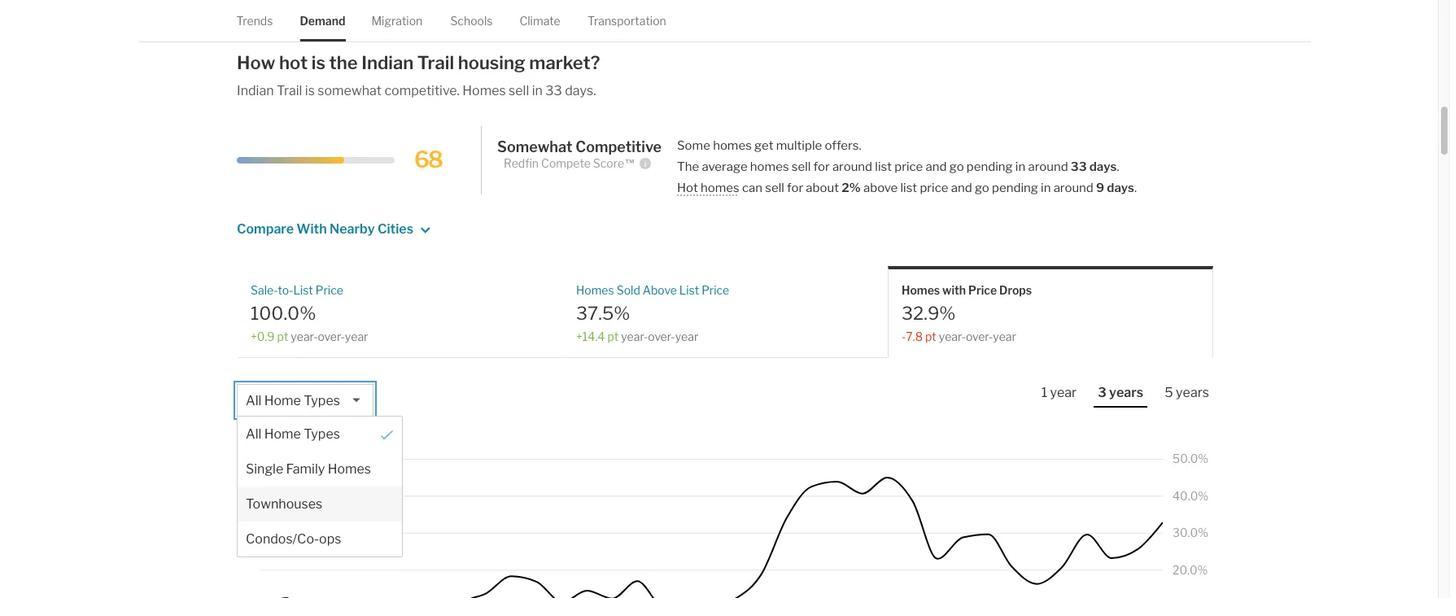 Task type: locate. For each thing, give the bounding box(es) containing it.
indian up indian trail is somewhat competitive. homes sell in 33 days.
[[361, 52, 414, 73]]

types up single family homes
[[304, 427, 340, 442]]

0 horizontal spatial .
[[1117, 159, 1120, 174]]

schools link
[[451, 0, 493, 42]]

hot
[[677, 180, 698, 195]]

0 horizontal spatial trail
[[277, 83, 302, 98]]

dialog containing all home types
[[237, 416, 403, 558]]

1 horizontal spatial price
[[702, 283, 729, 297]]

list
[[293, 283, 313, 297], [679, 283, 699, 297]]

0 horizontal spatial 33
[[546, 83, 562, 98]]

cities
[[378, 221, 414, 237]]

0 horizontal spatial pt
[[277, 330, 288, 343]]

over- inside homes with price drops 32.9% -7.8 pt year-over-year
[[966, 330, 993, 343]]

0 vertical spatial 33
[[546, 83, 562, 98]]

1 horizontal spatial list
[[679, 283, 699, 297]]

for left about
[[787, 180, 803, 195]]

1 vertical spatial sell
[[792, 159, 811, 174]]

some homes get multiple offers. the average homes  sell for around list price and  go pending in around 33 days . hot homes can  sell for about 2% above list price and  go pending in around 9 days .
[[677, 138, 1137, 195]]

1 horizontal spatial in
[[1016, 159, 1026, 174]]

0 vertical spatial homes
[[713, 138, 752, 153]]

list box containing all home types
[[237, 384, 403, 558]]

0 vertical spatial trail
[[417, 52, 454, 73]]

over- down above
[[648, 330, 675, 343]]

1 year- from the left
[[291, 330, 318, 343]]

homes down get at the right of the page
[[750, 159, 789, 174]]

2 years from the left
[[1176, 385, 1209, 401]]

100.0%
[[251, 303, 316, 324]]

1 vertical spatial price
[[920, 180, 949, 195]]

1 vertical spatial in
[[1016, 159, 1026, 174]]

2 home from the top
[[264, 427, 301, 442]]

5
[[1165, 385, 1173, 401]]

trail down hot at the top
[[277, 83, 302, 98]]

price right "to-"
[[316, 283, 343, 297]]

price
[[316, 283, 343, 297], [702, 283, 729, 297], [969, 283, 997, 297]]

37.5%
[[576, 303, 630, 324]]

2 pt from the left
[[608, 330, 619, 343]]

0 horizontal spatial year-
[[291, 330, 318, 343]]

compare
[[237, 221, 294, 237]]

demand link
[[300, 0, 346, 42]]

year- down 100.0%
[[291, 330, 318, 343]]

how hot is the indian trail housing market?
[[237, 52, 600, 73]]

0 vertical spatial all home types
[[246, 393, 340, 409]]

pt inside 'homes sold above list price 37.5% +14.4 pt year-over-year'
[[608, 330, 619, 343]]

1 horizontal spatial over-
[[648, 330, 675, 343]]

pt
[[277, 330, 288, 343], [608, 330, 619, 343], [925, 330, 937, 343]]

1 vertical spatial days
[[1107, 180, 1135, 195]]

list right above
[[679, 283, 699, 297]]

homes
[[463, 83, 506, 98], [576, 283, 614, 297], [902, 283, 940, 297], [328, 462, 371, 477]]

2 types from the top
[[304, 427, 340, 442]]

homes up the average
[[713, 138, 752, 153]]

0 horizontal spatial for
[[787, 180, 803, 195]]

0 horizontal spatial years
[[1109, 385, 1144, 401]]

1 pt from the left
[[277, 330, 288, 343]]

0 vertical spatial for
[[814, 159, 830, 174]]

1 vertical spatial home
[[264, 427, 301, 442]]

all up single
[[246, 427, 261, 442]]

0 vertical spatial is
[[312, 52, 326, 73]]

homes down the average
[[701, 180, 740, 195]]

over- inside 'homes sold above list price 37.5% +14.4 pt year-over-year'
[[648, 330, 675, 343]]

year
[[345, 330, 368, 343], [675, 330, 699, 343], [993, 330, 1016, 343], [1050, 385, 1077, 401]]

1 horizontal spatial list
[[901, 180, 917, 195]]

all down +0.9
[[246, 393, 261, 409]]

home up single
[[264, 427, 301, 442]]

1 vertical spatial all home types
[[246, 427, 340, 442]]

0 vertical spatial home
[[264, 393, 301, 409]]

all
[[246, 393, 261, 409], [246, 427, 261, 442]]

in
[[532, 83, 543, 98], [1016, 159, 1026, 174], [1041, 180, 1051, 195]]

demand
[[300, 14, 346, 28]]

homes inside 'homes sold above list price 37.5% +14.4 pt year-over-year'
[[576, 283, 614, 297]]

2 horizontal spatial in
[[1041, 180, 1051, 195]]

all home types up all home types "element"
[[246, 393, 340, 409]]

year-
[[291, 330, 318, 343], [621, 330, 648, 343], [939, 330, 966, 343]]

0 horizontal spatial price
[[316, 283, 343, 297]]

2 all home types from the top
[[246, 427, 340, 442]]

sale-to-list price 100.0% +0.9 pt year-over-year
[[251, 283, 368, 343]]

pt for 37.5%
[[608, 330, 619, 343]]

for up about
[[814, 159, 830, 174]]

redfin compete score ™
[[504, 156, 636, 170]]

1 horizontal spatial indian
[[361, 52, 414, 73]]

transportation
[[588, 14, 667, 28]]

pt right +14.4
[[608, 330, 619, 343]]

get
[[755, 138, 774, 153]]

1 vertical spatial is
[[305, 83, 315, 98]]

years right 3
[[1109, 385, 1144, 401]]

condos/co-ops
[[246, 532, 341, 547]]

about
[[806, 180, 839, 195]]

home up all home types "element"
[[264, 393, 301, 409]]

1 vertical spatial 33
[[1071, 159, 1087, 174]]

sell down multiple
[[792, 159, 811, 174]]

over-
[[318, 330, 345, 343], [648, 330, 675, 343], [966, 330, 993, 343]]

home
[[264, 393, 301, 409], [264, 427, 301, 442]]

all home types
[[246, 393, 340, 409], [246, 427, 340, 442]]

indian down how
[[237, 83, 274, 98]]

2 horizontal spatial over-
[[966, 330, 993, 343]]

year- down 37.5%
[[621, 330, 648, 343]]

the
[[677, 159, 699, 174]]

0 horizontal spatial indian
[[237, 83, 274, 98]]

0 vertical spatial all
[[246, 393, 261, 409]]

trail up competitive.
[[417, 52, 454, 73]]

2 price from the left
[[702, 283, 729, 297]]

2 horizontal spatial sell
[[792, 159, 811, 174]]

days right 9
[[1107, 180, 1135, 195]]

0 horizontal spatial over-
[[318, 330, 345, 343]]

.
[[1117, 159, 1120, 174], [1135, 180, 1137, 195]]

over- inside sale-to-list price 100.0% +0.9 pt year-over-year
[[318, 330, 345, 343]]

homes up 37.5%
[[576, 283, 614, 297]]

home inside all home types "element"
[[264, 427, 301, 442]]

year- for -
[[939, 330, 966, 343]]

0 vertical spatial go
[[950, 159, 964, 174]]

1 horizontal spatial .
[[1135, 180, 1137, 195]]

types up all home types "element"
[[304, 393, 340, 409]]

3 year- from the left
[[939, 330, 966, 343]]

1 horizontal spatial sell
[[765, 180, 784, 195]]

1 year button
[[1037, 384, 1081, 406]]

™
[[624, 156, 636, 170]]

0 horizontal spatial list
[[293, 283, 313, 297]]

year inside homes with price drops 32.9% -7.8 pt year-over-year
[[993, 330, 1016, 343]]

1 horizontal spatial years
[[1176, 385, 1209, 401]]

1 vertical spatial types
[[304, 427, 340, 442]]

price inside sale-to-list price 100.0% +0.9 pt year-over-year
[[316, 283, 343, 297]]

is left the
[[312, 52, 326, 73]]

1 vertical spatial all
[[246, 427, 261, 442]]

0 vertical spatial days
[[1090, 159, 1117, 174]]

compare with nearby cities
[[237, 221, 414, 237]]

price right above
[[702, 283, 729, 297]]

2 over- from the left
[[648, 330, 675, 343]]

all home types element
[[238, 417, 402, 452]]

list up above
[[875, 159, 892, 174]]

is down hot at the top
[[305, 83, 315, 98]]

years right 5
[[1176, 385, 1209, 401]]

list inside sale-to-list price 100.0% +0.9 pt year-over-year
[[293, 283, 313, 297]]

1 vertical spatial list
[[901, 180, 917, 195]]

nearby
[[330, 221, 375, 237]]

pt inside homes with price drops 32.9% -7.8 pt year-over-year
[[925, 330, 937, 343]]

types
[[304, 393, 340, 409], [304, 427, 340, 442]]

year- inside homes with price drops 32.9% -7.8 pt year-over-year
[[939, 330, 966, 343]]

0 horizontal spatial list
[[875, 159, 892, 174]]

days up 9
[[1090, 159, 1117, 174]]

trail
[[417, 52, 454, 73], [277, 83, 302, 98]]

pt right 7.8
[[925, 330, 937, 343]]

indian trail is somewhat competitive. homes sell in 33 days.
[[237, 83, 596, 98]]

go
[[950, 159, 964, 174], [975, 180, 990, 195]]

years for 5 years
[[1176, 385, 1209, 401]]

pt inside sale-to-list price 100.0% +0.9 pt year-over-year
[[277, 330, 288, 343]]

1 types from the top
[[304, 393, 340, 409]]

list box
[[237, 384, 403, 558]]

price up above
[[895, 159, 923, 174]]

1 vertical spatial and
[[951, 180, 972, 195]]

7.8
[[906, 330, 923, 343]]

0 horizontal spatial sell
[[509, 83, 529, 98]]

for
[[814, 159, 830, 174], [787, 180, 803, 195]]

how
[[237, 52, 275, 73]]

price right with at top right
[[969, 283, 997, 297]]

sell down housing
[[509, 83, 529, 98]]

0 vertical spatial .
[[1117, 159, 1120, 174]]

0 vertical spatial indian
[[361, 52, 414, 73]]

2 horizontal spatial pt
[[925, 330, 937, 343]]

9
[[1096, 180, 1105, 195]]

3 over- from the left
[[966, 330, 993, 343]]

1 vertical spatial for
[[787, 180, 803, 195]]

homes with price drops 32.9% -7.8 pt year-over-year
[[902, 283, 1032, 343]]

list right above
[[901, 180, 917, 195]]

0 vertical spatial sell
[[509, 83, 529, 98]]

all home types up family
[[246, 427, 340, 442]]

migration
[[372, 14, 423, 28]]

2 year- from the left
[[621, 330, 648, 343]]

1 list from the left
[[293, 283, 313, 297]]

1 years from the left
[[1109, 385, 1144, 401]]

over- for -
[[966, 330, 993, 343]]

0 horizontal spatial and
[[926, 159, 947, 174]]

price right above
[[920, 180, 949, 195]]

price inside homes with price drops 32.9% -7.8 pt year-over-year
[[969, 283, 997, 297]]

1 vertical spatial trail
[[277, 83, 302, 98]]

pending
[[967, 159, 1013, 174], [992, 180, 1038, 195]]

3 pt from the left
[[925, 330, 937, 343]]

homes right family
[[328, 462, 371, 477]]

and
[[926, 159, 947, 174], [951, 180, 972, 195]]

competitive
[[576, 138, 662, 156]]

is
[[312, 52, 326, 73], [305, 83, 315, 98]]

1 horizontal spatial go
[[975, 180, 990, 195]]

2 horizontal spatial price
[[969, 283, 997, 297]]

32.9%
[[902, 303, 956, 324]]

list up 100.0%
[[293, 283, 313, 297]]

1 over- from the left
[[318, 330, 345, 343]]

homes up 32.9%
[[902, 283, 940, 297]]

days
[[1090, 159, 1117, 174], [1107, 180, 1135, 195]]

list
[[875, 159, 892, 174], [901, 180, 917, 195]]

2 horizontal spatial year-
[[939, 330, 966, 343]]

year- inside 'homes sold above list price 37.5% +14.4 pt year-over-year'
[[621, 330, 648, 343]]

indian
[[361, 52, 414, 73], [237, 83, 274, 98]]

single
[[246, 462, 283, 477]]

0 vertical spatial types
[[304, 393, 340, 409]]

1 price from the left
[[316, 283, 343, 297]]

2 all from the top
[[246, 427, 261, 442]]

sell
[[509, 83, 529, 98], [792, 159, 811, 174], [765, 180, 784, 195]]

price
[[895, 159, 923, 174], [920, 180, 949, 195]]

2 list from the left
[[679, 283, 699, 297]]

0 vertical spatial in
[[532, 83, 543, 98]]

compete
[[541, 156, 591, 170]]

+14.4
[[576, 330, 605, 343]]

sell right can
[[765, 180, 784, 195]]

pt right +0.9
[[277, 330, 288, 343]]

over- right +0.9
[[318, 330, 345, 343]]

1 horizontal spatial 33
[[1071, 159, 1087, 174]]

3 price from the left
[[969, 283, 997, 297]]

0 horizontal spatial in
[[532, 83, 543, 98]]

climate
[[520, 14, 561, 28]]

year- down 32.9%
[[939, 330, 966, 343]]

years
[[1109, 385, 1144, 401], [1176, 385, 1209, 401]]

ops
[[319, 532, 341, 547]]

above
[[643, 283, 677, 297]]

1 horizontal spatial year-
[[621, 330, 648, 343]]

over- down with at top right
[[966, 330, 993, 343]]

1 vertical spatial go
[[975, 180, 990, 195]]

1 horizontal spatial trail
[[417, 52, 454, 73]]

dialog
[[237, 416, 403, 558]]

33
[[546, 83, 562, 98], [1071, 159, 1087, 174]]

1 horizontal spatial pt
[[608, 330, 619, 343]]



Task type: vqa. For each thing, say whether or not it's contained in the screenshot.
0 Irvine Mesa Rd
no



Task type: describe. For each thing, give the bounding box(es) containing it.
transportation link
[[588, 0, 667, 42]]

all home types inside "element"
[[246, 427, 340, 442]]

year inside 'homes sold above list price 37.5% +14.4 pt year-over-year'
[[675, 330, 699, 343]]

3 years
[[1098, 385, 1144, 401]]

family
[[286, 462, 325, 477]]

1 vertical spatial .
[[1135, 180, 1137, 195]]

homes down housing
[[463, 83, 506, 98]]

somewhat
[[318, 83, 382, 98]]

0 vertical spatial list
[[875, 159, 892, 174]]

pt for -
[[925, 330, 937, 343]]

trends
[[237, 14, 273, 28]]

1 home from the top
[[264, 393, 301, 409]]

68
[[414, 146, 442, 174]]

year- for 37.5%
[[621, 330, 648, 343]]

the
[[329, 52, 358, 73]]

single family homes
[[246, 462, 371, 477]]

some
[[677, 138, 710, 153]]

competitive.
[[384, 83, 460, 98]]

1 vertical spatial pending
[[992, 180, 1038, 195]]

2 vertical spatial sell
[[765, 180, 784, 195]]

days.
[[565, 83, 596, 98]]

redfin
[[504, 156, 539, 170]]

sale-
[[251, 283, 278, 297]]

is for the
[[312, 52, 326, 73]]

1 vertical spatial homes
[[750, 159, 789, 174]]

drops
[[1000, 283, 1032, 297]]

with
[[297, 221, 327, 237]]

0 vertical spatial pending
[[967, 159, 1013, 174]]

homes inside homes with price drops 32.9% -7.8 pt year-over-year
[[902, 283, 940, 297]]

3
[[1098, 385, 1107, 401]]

33 inside some homes get multiple offers. the average homes  sell for around list price and  go pending in around 33 days . hot homes can  sell for about 2% above list price and  go pending in around 9 days .
[[1071, 159, 1087, 174]]

all inside "element"
[[246, 427, 261, 442]]

price inside 'homes sold above list price 37.5% +14.4 pt year-over-year'
[[702, 283, 729, 297]]

townhouses
[[246, 497, 322, 512]]

1 year
[[1042, 385, 1077, 401]]

multiple
[[776, 138, 822, 153]]

to-
[[278, 283, 293, 297]]

with
[[943, 283, 966, 297]]

1 vertical spatial indian
[[237, 83, 274, 98]]

-
[[902, 330, 906, 343]]

year inside button
[[1050, 385, 1077, 401]]

0 horizontal spatial go
[[950, 159, 964, 174]]

1 horizontal spatial and
[[951, 180, 972, 195]]

3 years button
[[1094, 384, 1148, 408]]

year inside sale-to-list price 100.0% +0.9 pt year-over-year
[[345, 330, 368, 343]]

climate link
[[520, 0, 561, 42]]

1 horizontal spatial for
[[814, 159, 830, 174]]

homes inside list box
[[328, 462, 371, 477]]

somewhat
[[497, 138, 573, 156]]

migration link
[[372, 0, 423, 42]]

market?
[[529, 52, 600, 73]]

0 vertical spatial and
[[926, 159, 947, 174]]

types inside "element"
[[304, 427, 340, 442]]

sold
[[617, 283, 640, 297]]

homes sold above list price 37.5% +14.4 pt year-over-year
[[576, 283, 729, 343]]

is for somewhat
[[305, 83, 315, 98]]

score
[[593, 156, 624, 170]]

5 years
[[1165, 385, 1209, 401]]

5 years button
[[1161, 384, 1214, 406]]

can
[[742, 180, 763, 195]]

schools
[[451, 14, 493, 28]]

year- inside sale-to-list price 100.0% +0.9 pt year-over-year
[[291, 330, 318, 343]]

1 all from the top
[[246, 393, 261, 409]]

average
[[702, 159, 748, 174]]

1 all home types from the top
[[246, 393, 340, 409]]

trends link
[[237, 0, 273, 42]]

over- for 37.5%
[[648, 330, 675, 343]]

condos/co-
[[246, 532, 319, 547]]

housing
[[458, 52, 526, 73]]

offers.
[[825, 138, 862, 153]]

0 vertical spatial price
[[895, 159, 923, 174]]

2%
[[842, 180, 861, 195]]

years for 3 years
[[1109, 385, 1144, 401]]

somewhat competitive
[[497, 138, 662, 156]]

+0.9
[[251, 330, 275, 343]]

2 vertical spatial in
[[1041, 180, 1051, 195]]

2 vertical spatial homes
[[701, 180, 740, 195]]

hot
[[279, 52, 308, 73]]

list inside 'homes sold above list price 37.5% +14.4 pt year-over-year'
[[679, 283, 699, 297]]

above
[[864, 180, 898, 195]]

1
[[1042, 385, 1048, 401]]



